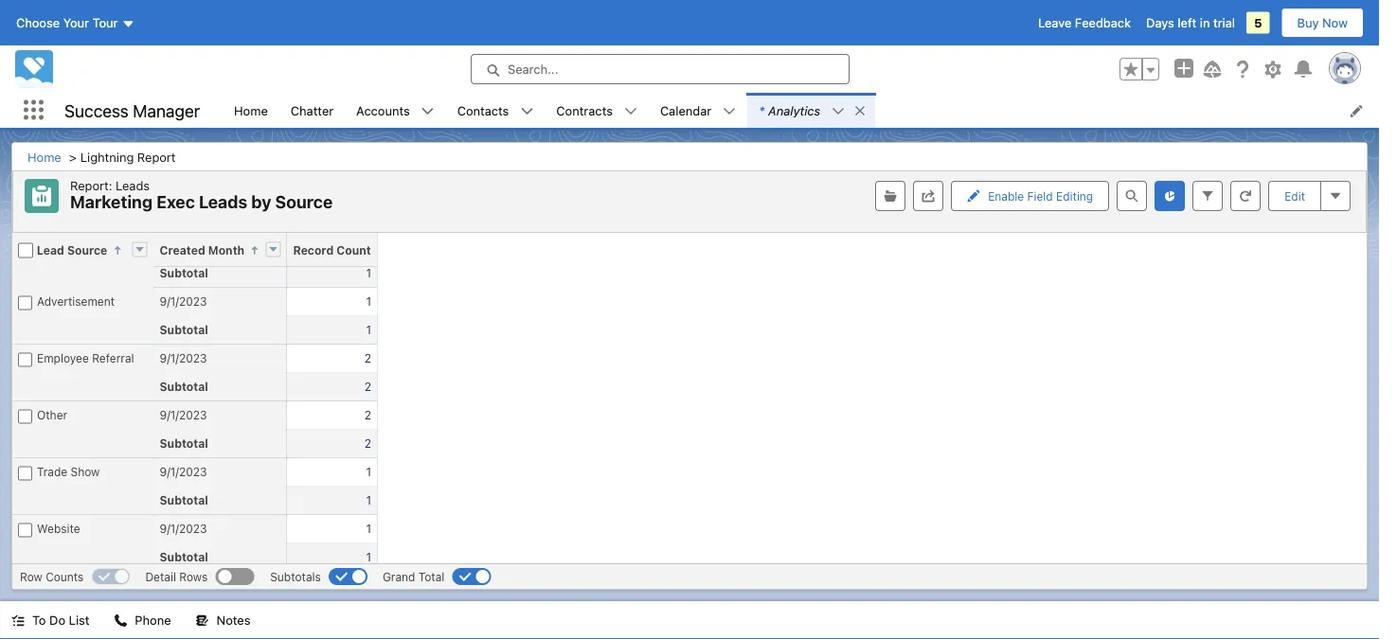 Task type: describe. For each thing, give the bounding box(es) containing it.
leave feedback
[[1038, 16, 1131, 30]]

in
[[1200, 16, 1210, 30]]

2 horizontal spatial text default image
[[854, 104, 867, 118]]

calendar list item
[[649, 93, 748, 128]]

do
[[49, 613, 65, 628]]

contracts list item
[[545, 93, 649, 128]]

now
[[1323, 16, 1348, 30]]

text default image for contracts
[[624, 105, 638, 118]]

contacts link
[[446, 93, 520, 128]]

leave feedback link
[[1038, 16, 1131, 30]]

leave
[[1038, 16, 1072, 30]]

text default image inside "notes" button
[[196, 614, 209, 628]]

contracts link
[[545, 93, 624, 128]]

choose
[[16, 16, 60, 30]]

home link
[[223, 93, 279, 128]]

analytics
[[768, 103, 821, 117]]

choose your tour button
[[15, 8, 136, 38]]

to do list button
[[0, 602, 101, 639]]

days
[[1146, 16, 1175, 30]]

success manager
[[64, 100, 200, 121]]

home
[[234, 103, 268, 117]]

accounts
[[356, 103, 410, 117]]

text default image inside "list item"
[[832, 105, 845, 118]]

to do list
[[32, 613, 89, 628]]

text default image for phone
[[114, 614, 127, 628]]

phone
[[135, 613, 171, 628]]

contracts
[[556, 103, 613, 117]]

buy now button
[[1281, 8, 1364, 38]]

search... button
[[471, 54, 850, 84]]

text default image for to do list
[[11, 614, 25, 628]]

list item containing *
[[748, 93, 876, 128]]

trial
[[1214, 16, 1235, 30]]

notes button
[[184, 602, 262, 639]]

calendar
[[660, 103, 712, 117]]

chatter link
[[279, 93, 345, 128]]



Task type: locate. For each thing, give the bounding box(es) containing it.
chatter
[[291, 103, 334, 117]]

text default image inside calendar list item
[[723, 105, 736, 118]]

text default image inside the accounts list item
[[421, 105, 435, 118]]

contacts list item
[[446, 93, 545, 128]]

notes
[[217, 613, 251, 628]]

text default image inside contacts list item
[[520, 105, 534, 118]]

5
[[1254, 16, 1262, 30]]

search...
[[508, 62, 558, 76]]

text default image
[[854, 104, 867, 118], [11, 614, 25, 628], [114, 614, 127, 628]]

text default image right contracts
[[624, 105, 638, 118]]

success
[[64, 100, 129, 121]]

text default image inside phone 'button'
[[114, 614, 127, 628]]

text default image right "accounts"
[[421, 105, 435, 118]]

text default image for calendar
[[723, 105, 736, 118]]

text default image left to on the left of page
[[11, 614, 25, 628]]

tour
[[92, 16, 118, 30]]

left
[[1178, 16, 1197, 30]]

text default image for contacts
[[520, 105, 534, 118]]

choose your tour
[[16, 16, 118, 30]]

text default image down search...
[[520, 105, 534, 118]]

text default image right analytics
[[854, 104, 867, 118]]

list containing home
[[223, 93, 1379, 128]]

accounts list item
[[345, 93, 446, 128]]

phone button
[[103, 602, 182, 639]]

list
[[69, 613, 89, 628]]

text default image for accounts
[[421, 105, 435, 118]]

group
[[1120, 58, 1160, 81]]

your
[[63, 16, 89, 30]]

text default image right analytics
[[832, 105, 845, 118]]

feedback
[[1075, 16, 1131, 30]]

manager
[[133, 100, 200, 121]]

contacts
[[457, 103, 509, 117]]

buy
[[1297, 16, 1319, 30]]

1 horizontal spatial text default image
[[114, 614, 127, 628]]

to
[[32, 613, 46, 628]]

days left in trial
[[1146, 16, 1235, 30]]

text default image inside to do list button
[[11, 614, 25, 628]]

*
[[759, 103, 765, 117]]

* analytics
[[759, 103, 821, 117]]

list
[[223, 93, 1379, 128]]

accounts link
[[345, 93, 421, 128]]

buy now
[[1297, 16, 1348, 30]]

text default image left notes
[[196, 614, 209, 628]]

text default image left *
[[723, 105, 736, 118]]

list item
[[748, 93, 876, 128]]

text default image
[[421, 105, 435, 118], [520, 105, 534, 118], [624, 105, 638, 118], [723, 105, 736, 118], [832, 105, 845, 118], [196, 614, 209, 628]]

text default image inside contracts list item
[[624, 105, 638, 118]]

0 horizontal spatial text default image
[[11, 614, 25, 628]]

calendar link
[[649, 93, 723, 128]]

text default image left phone on the left of page
[[114, 614, 127, 628]]



Task type: vqa. For each thing, say whether or not it's contained in the screenshot.
list item containing *
yes



